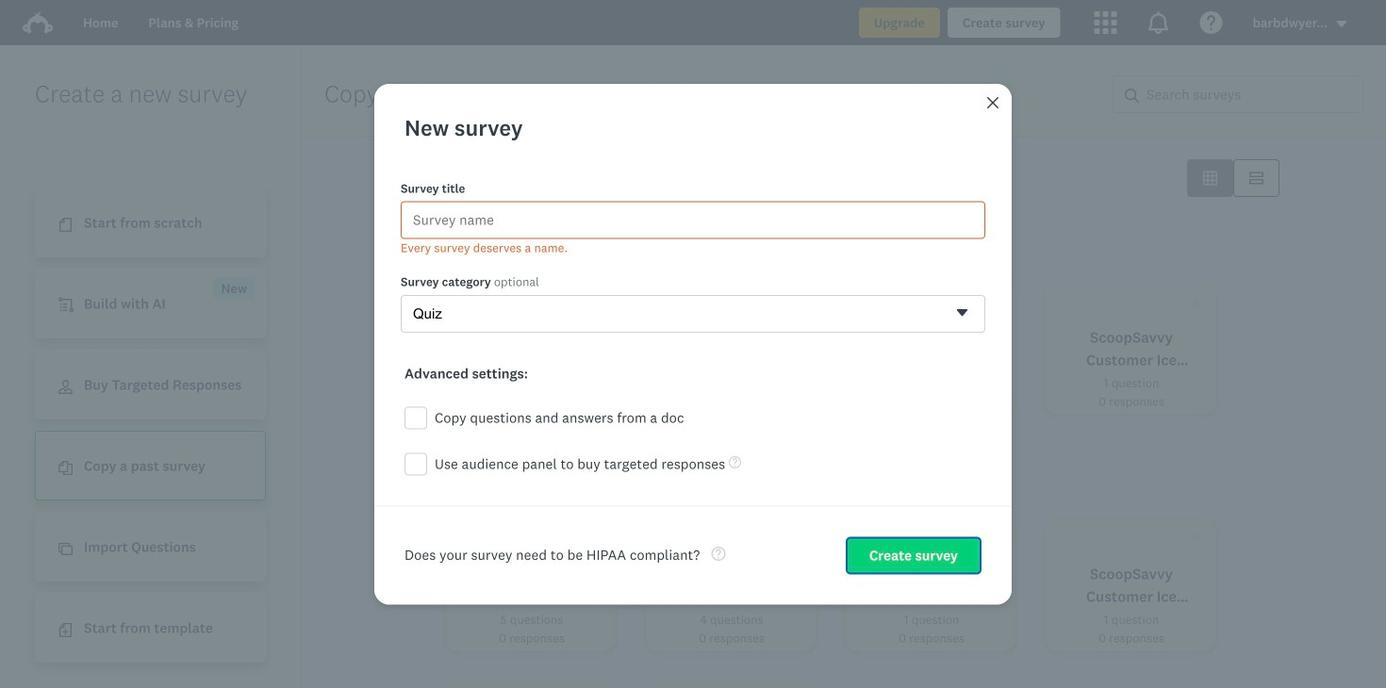 Task type: vqa. For each thing, say whether or not it's contained in the screenshot.
rightmost Products Icon
no



Task type: locate. For each thing, give the bounding box(es) containing it.
help image
[[729, 456, 741, 469]]

starfilled image
[[590, 294, 605, 308]]

products icon image
[[1095, 11, 1117, 34], [1095, 11, 1117, 34]]

search image
[[1125, 89, 1139, 103]]

starfilled image
[[790, 294, 805, 308], [1190, 294, 1204, 308], [590, 531, 605, 545], [990, 531, 1004, 545], [1190, 531, 1204, 545]]

Search surveys field
[[1139, 76, 1363, 112]]

dialog
[[374, 84, 1012, 605]]

documentplus image
[[58, 624, 73, 638]]

clone image
[[58, 543, 73, 557]]

textboxmultiple image
[[1250, 171, 1264, 185]]

2 brand logo image from the top
[[23, 11, 53, 34]]

notification center icon image
[[1147, 11, 1170, 34]]

brand logo image
[[23, 8, 53, 38], [23, 11, 53, 34]]

user image
[[58, 380, 73, 394]]

documentclone image
[[58, 461, 73, 476]]

dropdown arrow icon image
[[1336, 17, 1349, 31], [1337, 21, 1347, 27]]

close image
[[986, 95, 1001, 110], [987, 97, 999, 108]]



Task type: describe. For each thing, give the bounding box(es) containing it.
help icon image
[[1200, 11, 1223, 34]]

1 brand logo image from the top
[[23, 8, 53, 38]]

Survey name field
[[401, 201, 986, 239]]

help image
[[711, 547, 726, 561]]

grid image
[[1203, 171, 1218, 185]]

document image
[[58, 218, 73, 232]]



